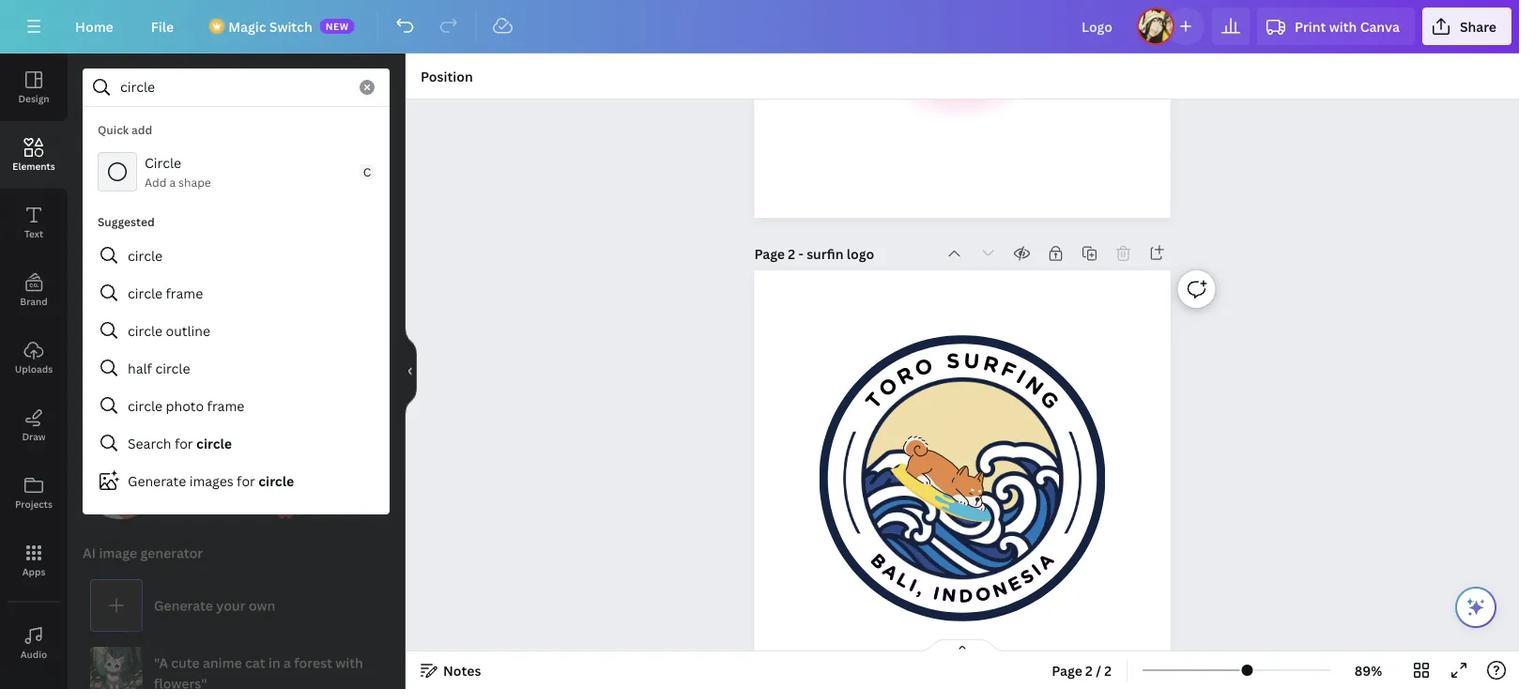 Task type: locate. For each thing, give the bounding box(es) containing it.
1 vertical spatial circle
[[145, 154, 181, 171]]

0 vertical spatial page
[[755, 245, 785, 263]]

r
[[981, 351, 1002, 379], [893, 362, 918, 391]]

generate left your
[[154, 597, 213, 615]]

1 vertical spatial with
[[336, 654, 363, 672]]

page
[[755, 245, 785, 263], [1052, 662, 1083, 679]]

generate inside 'list'
[[128, 472, 186, 490]]

1 all from the top
[[377, 185, 390, 201]]

n right ,
[[941, 584, 958, 608]]

see all button
[[352, 174, 392, 211], [352, 301, 392, 339], [352, 407, 392, 444]]

1 vertical spatial see all button
[[352, 301, 392, 339]]

0 vertical spatial circle
[[95, 131, 132, 149]]

home link
[[60, 8, 128, 45]]

2 horizontal spatial o
[[974, 583, 993, 607]]

1 vertical spatial see
[[354, 313, 374, 329]]

a right in
[[284, 654, 291, 672]]

1 horizontal spatial r
[[981, 351, 1002, 379]]

add
[[132, 122, 152, 137]]

draw button
[[0, 392, 68, 459]]

3 group from the left
[[248, 444, 323, 519]]

1 d from the left
[[959, 586, 974, 608]]

0 horizontal spatial r
[[893, 362, 918, 391]]

i left g
[[1013, 365, 1031, 390]]

canva assistant image
[[1465, 596, 1488, 619]]

page 2 -
[[755, 245, 807, 263]]

with right print
[[1330, 17, 1357, 35]]

a right add at the top of the page
[[169, 174, 176, 190]]

list
[[83, 207, 390, 500]]

circle up "images"
[[196, 434, 232, 452]]

2 all from the top
[[377, 313, 390, 329]]

with inside dropdown button
[[1330, 17, 1357, 35]]

0 horizontal spatial page
[[755, 245, 785, 263]]

quick
[[98, 122, 129, 137]]

3 see all button from the top
[[352, 407, 392, 444]]

0 vertical spatial generate
[[128, 472, 186, 490]]

rectangle
[[357, 131, 420, 149]]

audio button
[[0, 610, 68, 677]]

o
[[912, 353, 937, 382], [874, 372, 903, 403], [974, 583, 993, 607]]

0 vertical spatial s
[[946, 349, 961, 375]]

2 for /
[[1086, 662, 1093, 679]]

half circle
[[128, 359, 190, 377]]

0 horizontal spatial frame
[[166, 284, 203, 302]]

see for recently used
[[354, 185, 374, 201]]

recently used
[[83, 184, 173, 201]]

in
[[268, 654, 280, 672]]

0 vertical spatial with
[[1330, 17, 1357, 35]]

for right search
[[175, 434, 193, 452]]

circle inside the 'circle add a shape'
[[145, 154, 181, 171]]

circle outline
[[128, 322, 210, 340]]

0 horizontal spatial with
[[336, 654, 363, 672]]

n
[[1021, 371, 1049, 401], [990, 578, 1011, 603], [941, 584, 958, 608]]

see all button for recently used
[[352, 174, 392, 211]]

0 vertical spatial for
[[175, 434, 193, 452]]

1 see all button from the top
[[352, 174, 392, 211]]

2 group from the left
[[165, 444, 240, 519]]

d inside i n d o n e s
[[959, 586, 974, 608]]

3 all from the top
[[377, 418, 390, 434]]

2 right /
[[1105, 662, 1112, 679]]

1 horizontal spatial 2
[[1086, 662, 1093, 679]]

1 horizontal spatial o
[[912, 353, 937, 382]]

see left the "hide" image
[[354, 313, 374, 329]]

beach ball image
[[83, 444, 158, 519]]

2 left /
[[1086, 662, 1093, 679]]

text button
[[0, 189, 68, 256]]

1 horizontal spatial s
[[1017, 565, 1038, 590]]

generate your own
[[154, 597, 275, 615]]

circle up search
[[128, 397, 163, 415]]

frame
[[166, 284, 203, 302], [207, 397, 244, 415]]

generate images for circle
[[128, 472, 294, 490]]

see down c
[[354, 185, 374, 201]]

shapes button
[[81, 301, 131, 339]]

group
[[83, 444, 158, 519], [165, 444, 240, 519], [248, 444, 323, 519], [331, 444, 406, 519]]

apps button
[[0, 527, 68, 595]]

position
[[421, 67, 473, 85]]

Search elements search field
[[120, 69, 348, 105]]

0 horizontal spatial 2
[[788, 245, 796, 263]]

for
[[175, 434, 193, 452], [237, 472, 255, 490]]

0 vertical spatial see all
[[354, 185, 390, 201]]

a
[[169, 174, 176, 190], [1034, 550, 1059, 575], [879, 560, 903, 585], [284, 654, 291, 672]]

0 horizontal spatial s
[[946, 349, 961, 375]]

circle group
[[83, 115, 390, 199]]

generate
[[128, 472, 186, 490], [154, 597, 213, 615]]

2 vertical spatial see all
[[354, 418, 390, 434]]

all down rectangle button
[[377, 185, 390, 201]]

1 horizontal spatial page
[[1052, 662, 1083, 679]]

r o
[[893, 353, 937, 391]]

1 horizontal spatial frame
[[207, 397, 244, 415]]

draw
[[22, 430, 46, 443]]

design button
[[0, 54, 68, 121]]

3 see from the top
[[354, 418, 374, 434]]

1 see all from the top
[[354, 185, 390, 201]]

audio
[[20, 648, 47, 661]]

i
[[1013, 365, 1031, 390], [1028, 560, 1046, 581], [906, 575, 921, 597], [932, 583, 942, 605]]

2 vertical spatial all
[[377, 418, 390, 434]]

3 see all from the top
[[354, 418, 390, 434]]

s
[[946, 349, 961, 375], [1017, 565, 1038, 590]]

2 see all button from the top
[[352, 301, 392, 339]]

l
[[893, 569, 914, 593]]

see up red surfboard illustration image
[[354, 418, 374, 434]]

2 see from the top
[[354, 313, 374, 329]]

cute
[[171, 654, 200, 672]]

1 vertical spatial see all
[[354, 313, 390, 329]]

i right ,
[[932, 583, 942, 605]]

circle photo frame
[[128, 397, 244, 415]]

circle frame
[[128, 284, 203, 302]]

graphics button
[[81, 407, 141, 444]]

generate down search
[[128, 472, 186, 490]]

0 horizontal spatial circle
[[95, 131, 132, 149]]

1 horizontal spatial circle
[[145, 154, 181, 171]]

switch
[[269, 17, 312, 35]]

r right t
[[893, 362, 918, 391]]

frame down half circle button
[[207, 397, 244, 415]]

all for graphics
[[377, 418, 390, 434]]

1 vertical spatial all
[[377, 313, 390, 329]]

notes
[[443, 662, 481, 679]]

shape
[[178, 174, 211, 190]]

2 horizontal spatial n
[[1021, 371, 1049, 401]]

see all button for graphics
[[352, 407, 392, 444]]

home
[[75, 17, 113, 35]]

circle button
[[83, 121, 144, 159]]

graphics
[[83, 417, 140, 434]]

shiba inu illustration image
[[165, 211, 240, 286]]

list containing circle
[[83, 207, 390, 500]]

r right u
[[981, 351, 1002, 379]]

see for graphics
[[354, 418, 374, 434]]

s inside i n d o n e s
[[1017, 565, 1038, 590]]

see all for graphics
[[354, 418, 390, 434]]

2 d from the left
[[959, 586, 974, 608]]

all up red surfboard illustration image
[[377, 418, 390, 434]]

0 vertical spatial see
[[354, 185, 374, 201]]

share
[[1460, 17, 1497, 35]]

s u r f i
[[946, 349, 1031, 390]]

see for shapes
[[354, 313, 374, 329]]

all
[[377, 185, 390, 201], [377, 313, 390, 329], [377, 418, 390, 434]]

i left i n d o n e s
[[906, 575, 921, 597]]

i inside s u r f i
[[1013, 365, 1031, 390]]

with
[[1330, 17, 1357, 35], [336, 654, 363, 672]]

2 see all from the top
[[354, 313, 390, 329]]

hide image
[[405, 326, 417, 417]]

2 vertical spatial see
[[354, 418, 374, 434]]

2 left -
[[788, 245, 796, 263]]

frame up outline in the left top of the page
[[166, 284, 203, 302]]

for right "images"
[[237, 472, 255, 490]]

r inside s u r f i
[[981, 351, 1002, 379]]

1 vertical spatial page
[[1052, 662, 1083, 679]]

c
[[363, 164, 371, 179]]

1 vertical spatial for
[[237, 472, 255, 490]]

used
[[142, 184, 173, 201]]

page left /
[[1052, 662, 1083, 679]]

all up the triangle up "image"
[[377, 313, 390, 329]]

anime
[[203, 654, 242, 672]]

a inside the 'circle add a shape'
[[169, 174, 176, 190]]

i right e
[[1028, 560, 1046, 581]]

page 2 / 2
[[1052, 662, 1112, 679]]

with right forest
[[336, 654, 363, 672]]

e
[[1005, 572, 1025, 597]]

shapes
[[83, 311, 129, 329]]

2 for -
[[788, 245, 796, 263]]

search menu list box
[[83, 115, 390, 500]]

outline
[[166, 322, 210, 340]]

"a cute anime cat in a forest with flowers"
[[154, 654, 363, 689]]

o inside r o
[[912, 353, 937, 382]]

see all down c
[[354, 185, 390, 201]]

1 see from the top
[[354, 185, 374, 201]]

with inside the "a cute anime cat in a forest with flowers"
[[336, 654, 363, 672]]

circle up add at the top of the page
[[145, 154, 181, 171]]

rounded square image
[[143, 339, 195, 392]]

generator
[[140, 544, 203, 562]]

1 vertical spatial generate
[[154, 597, 213, 615]]

1 vertical spatial s
[[1017, 565, 1038, 590]]

n up show pages image
[[990, 578, 1011, 603]]

page left -
[[755, 245, 785, 263]]

page inside page 2 / 2 button
[[1052, 662, 1083, 679]]

1 group from the left
[[83, 444, 158, 519]]

circle right "images"
[[259, 472, 294, 490]]

recently
[[83, 184, 139, 201]]

0 horizontal spatial o
[[874, 372, 903, 403]]

0 horizontal spatial n
[[941, 584, 958, 608]]

see all up red surfboard illustration image
[[354, 418, 390, 434]]

circle inside button
[[95, 131, 132, 149]]

0 vertical spatial all
[[377, 185, 390, 201]]

d
[[959, 586, 974, 608], [959, 586, 974, 608]]

,
[[915, 578, 927, 600]]

89% button
[[1338, 656, 1399, 686]]

see all up the triangle up "image"
[[354, 313, 390, 329]]

uploads button
[[0, 324, 68, 392]]

0 vertical spatial see all button
[[352, 174, 392, 211]]

n right f
[[1021, 371, 1049, 401]]

2 vertical spatial see all button
[[352, 407, 392, 444]]

1 horizontal spatial with
[[1330, 17, 1357, 35]]

brand
[[20, 295, 48, 308]]

see all
[[354, 185, 390, 201], [354, 313, 390, 329], [354, 418, 390, 434]]

circle up recently
[[95, 131, 132, 149]]

circle icon image
[[844, 360, 1082, 598]]



Task type: describe. For each thing, give the bounding box(es) containing it.
see all button for shapes
[[352, 301, 392, 339]]

brand button
[[0, 256, 68, 324]]

89%
[[1355, 662, 1383, 679]]

half
[[128, 359, 152, 377]]

image
[[99, 544, 137, 562]]

f
[[998, 357, 1020, 385]]

2 horizontal spatial 2
[[1105, 662, 1112, 679]]

generate for generate your own
[[154, 597, 213, 615]]

page for page 2 -
[[755, 245, 785, 263]]

generate for generate images for circle
[[128, 472, 186, 490]]

"a
[[154, 654, 168, 672]]

circle add a shape
[[145, 154, 211, 190]]

circle up 'half'
[[128, 322, 163, 340]]

u
[[963, 349, 981, 375]]

a inside the "a cute anime cat in a forest with flowers"
[[284, 654, 291, 672]]

circle button
[[83, 237, 390, 274]]

images
[[189, 472, 234, 490]]

search
[[128, 434, 171, 452]]

magic
[[228, 17, 266, 35]]

suggested
[[98, 214, 155, 229]]

square image
[[83, 339, 135, 392]]

photo
[[166, 397, 204, 415]]

swimming goggles vector image
[[165, 444, 240, 519]]

1 horizontal spatial n
[[990, 578, 1011, 603]]

print with canva
[[1295, 17, 1400, 35]]

i inside "l i ,"
[[906, 575, 921, 597]]

print with canva button
[[1258, 8, 1415, 45]]

file button
[[136, 8, 189, 45]]

i n d o n e s
[[932, 565, 1038, 608]]

flowers"
[[154, 675, 207, 689]]

videos image
[[0, 677, 68, 689]]

l i ,
[[893, 569, 927, 600]]

circle for circle add a shape
[[145, 154, 181, 171]]

circle frame button
[[83, 274, 390, 312]]

apps
[[22, 565, 45, 578]]

b
[[866, 550, 891, 574]]

t
[[861, 388, 888, 415]]

see all for shapes
[[354, 313, 390, 329]]

0 vertical spatial frame
[[166, 284, 203, 302]]

position button
[[413, 61, 481, 91]]

share button
[[1423, 8, 1512, 45]]

recently used button
[[81, 174, 175, 211]]

1 vertical spatial frame
[[207, 397, 244, 415]]

quick add
[[98, 122, 152, 137]]

main menu bar
[[0, 0, 1520, 54]]

notes button
[[413, 656, 489, 686]]

1 horizontal spatial for
[[237, 472, 255, 490]]

o inside i n d o n e s
[[974, 583, 993, 607]]

canva
[[1361, 17, 1400, 35]]

surfing board isometric 3d icon image
[[83, 211, 158, 286]]

rectangle button
[[345, 121, 432, 159]]

circle for circle
[[95, 131, 132, 149]]

ai
[[83, 544, 96, 562]]

s inside s u r f i
[[946, 349, 961, 375]]

elements
[[12, 160, 55, 172]]

search for circle
[[128, 434, 232, 452]]

a right e
[[1034, 550, 1059, 575]]

all for recently used
[[377, 185, 390, 201]]

circle down suggested at the left of page
[[128, 247, 163, 264]]

projects button
[[0, 459, 68, 527]]

half circle button
[[83, 349, 390, 387]]

add
[[145, 174, 167, 190]]

side panel tab list
[[0, 54, 68, 689]]

own
[[249, 597, 275, 615]]

-
[[799, 245, 804, 263]]

elements button
[[0, 121, 68, 189]]

print
[[1295, 17, 1326, 35]]

circle right 'half'
[[155, 359, 190, 377]]

circle up circle outline
[[128, 284, 163, 302]]

cat
[[245, 654, 265, 672]]

triangle up image
[[383, 339, 436, 392]]

4 group from the left
[[331, 444, 406, 519]]

file
[[151, 17, 174, 35]]

monstera leaf watercolor image
[[389, 211, 464, 286]]

new
[[326, 20, 349, 32]]

design
[[18, 92, 49, 105]]

0 horizontal spatial for
[[175, 434, 193, 452]]

surf board with flowers image
[[248, 444, 323, 519]]

ai image generator
[[83, 544, 203, 562]]

Page title text field
[[807, 245, 876, 263]]

all for shapes
[[377, 313, 390, 329]]

i inside i n d o n e s
[[932, 583, 942, 605]]

g
[[1035, 386, 1065, 415]]

see all for recently used
[[354, 185, 390, 201]]

text
[[24, 227, 43, 240]]

circle photo frame button
[[83, 387, 390, 425]]

page for page 2 / 2
[[1052, 662, 1083, 679]]

/
[[1096, 662, 1102, 679]]

magic switch
[[228, 17, 312, 35]]

a left ,
[[879, 560, 903, 585]]

forest
[[294, 654, 332, 672]]

projects
[[15, 498, 53, 510]]

Design title text field
[[1067, 8, 1130, 45]]

r inside r o
[[893, 362, 918, 391]]

uploads
[[15, 363, 53, 375]]

red surfboard illustration image
[[331, 444, 406, 519]]

page 2 / 2 button
[[1045, 656, 1120, 686]]

show pages image
[[918, 639, 1008, 654]]

circle outline button
[[83, 312, 390, 349]]

your
[[216, 597, 246, 615]]



Task type: vqa. For each thing, say whether or not it's contained in the screenshot.
10.0s associated with right 10.0s group
no



